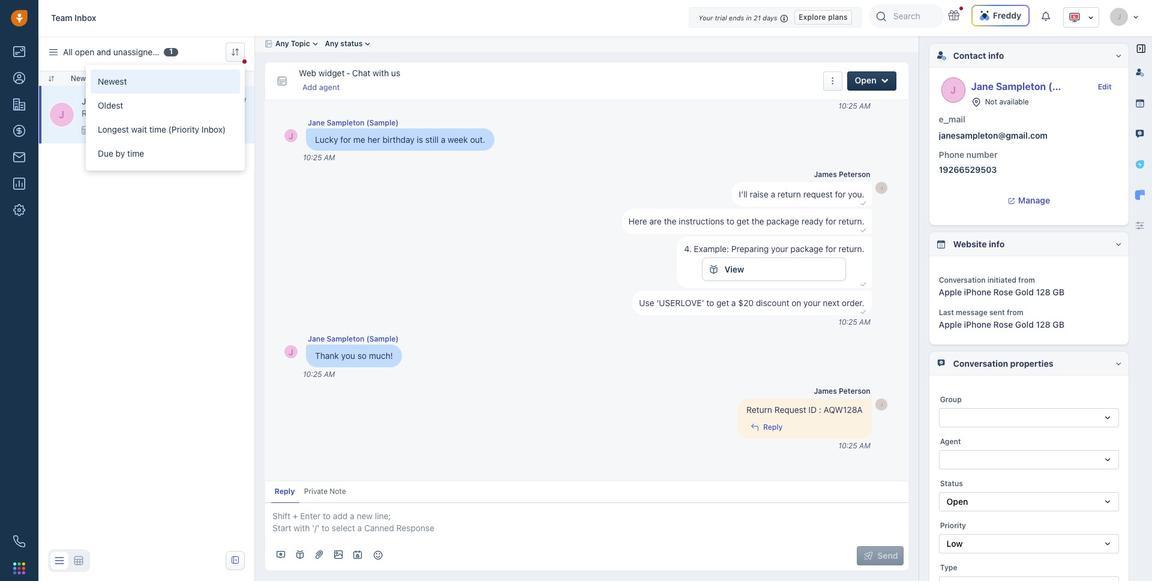 Task type: describe. For each thing, give the bounding box(es) containing it.
freddy
[[994, 10, 1022, 20]]

1 vertical spatial inbox
[[202, 125, 223, 135]]

your trial ends in 21 days
[[699, 14, 778, 22]]

type
[[941, 563, 958, 572]]

1
[[169, 47, 173, 56]]

still
[[426, 134, 439, 145]]

and
[[97, 47, 111, 57]]

you
[[341, 351, 355, 361]]

newest for newest conversation
[[71, 74, 96, 83]]

explore plans
[[799, 12, 848, 22]]

j left thank
[[289, 347, 294, 357]]

use
[[639, 298, 655, 308]]

128 inside conversation initiated from apple iphone rose gold 128 gb
[[1037, 287, 1051, 297]]

time for wait
[[149, 125, 166, 135]]

your
[[699, 14, 713, 22]]

manage
[[1019, 195, 1051, 205]]

trial
[[715, 14, 727, 22]]

angle down image for contact info
[[1116, 52, 1122, 60]]

return inside conversations, use up and down arrows to read conversations element
[[747, 404, 773, 415]]

private note
[[304, 487, 346, 496]]

'userlove'
[[657, 298, 705, 308]]

ic_single_tick image
[[860, 280, 867, 289]]

info for contact info
[[989, 50, 1005, 61]]

last
[[939, 308, 955, 317]]

sampleton down conversation
[[102, 96, 144, 106]]

web widget - chat with us add agent
[[299, 68, 401, 92]]

freshworks switcher image
[[13, 562, 25, 574]]

here are the instructions to get the package ready for return.
[[629, 216, 865, 227]]

(sample) up her
[[367, 118, 399, 127]]

info for website info
[[989, 239, 1005, 249]]

last message sent from apple iphone rose gold 128 gb
[[939, 308, 1065, 329]]

week
[[448, 134, 468, 145]]

2 return. from the top
[[839, 244, 865, 254]]

available
[[1000, 97, 1029, 106]]

longest wait time ( priority inbox )
[[98, 125, 226, 135]]

team inbox
[[51, 13, 96, 23]]

rose inside conversation initiated from apple iphone rose gold 128 gb
[[994, 287, 1014, 297]]

reply inside tab list
[[275, 487, 295, 496]]

contact info
[[954, 50, 1005, 61]]

1 horizontal spatial a
[[732, 298, 736, 308]]

angle down image
[[1116, 360, 1122, 368]]

1 horizontal spatial get
[[737, 216, 750, 227]]

1 vertical spatial get
[[717, 298, 730, 308]]

20
[[198, 95, 207, 104]]

0 horizontal spatial inbox
[[75, 13, 96, 23]]

edit
[[1098, 82, 1112, 91]]

chat inside web widget - chat with us add agent
[[352, 68, 371, 78]]

example:
[[694, 244, 729, 254]]

view link
[[703, 258, 847, 281]]

for right 'ready' at right top
[[826, 216, 837, 227]]

add
[[303, 82, 317, 92]]

website
[[954, 239, 987, 249]]

discount
[[756, 298, 790, 308]]

jane up map pin icon
[[972, 81, 994, 92]]

1 vertical spatial package
[[791, 244, 824, 254]]

gold inside conversation initiated from apple iphone rose gold 128 gb
[[1016, 287, 1034, 297]]

jane sampleton (sample) up "thank you so much!"
[[308, 335, 399, 344]]

agent
[[941, 437, 962, 446]]

properties
[[1011, 358, 1054, 369]]

0 vertical spatial to
[[727, 216, 735, 227]]

1 the from the left
[[664, 216, 677, 227]]

order.
[[842, 298, 865, 308]]

j down team inbox element
[[59, 109, 64, 120]]

peterson for i'll raise a return request for you.
[[839, 170, 871, 179]]

reply link
[[271, 481, 300, 503]]

james for aqw128a
[[814, 386, 837, 395]]

open
[[855, 75, 877, 85]]

us inside web widget - chat with us add agent
[[391, 68, 401, 78]]

iphone inside last message sent from apple iphone rose gold 128 gb
[[965, 319, 992, 329]]

much!
[[369, 351, 393, 361]]

you.
[[849, 189, 865, 199]]

jane up thank
[[308, 335, 325, 344]]

is
[[417, 134, 423, 145]]

-
[[347, 68, 351, 78]]

any topic button
[[265, 39, 318, 49]]

return
[[778, 189, 801, 199]]

ic_arrow_down image
[[1134, 13, 1140, 20]]

instructions
[[679, 216, 725, 227]]

sampleton up "available"
[[997, 81, 1047, 92]]

raise
[[750, 189, 769, 199]]

james peterson for request
[[814, 170, 871, 179]]

tab list containing reply
[[265, 481, 694, 503]]

any topic
[[276, 39, 310, 48]]

on
[[792, 298, 802, 308]]

0 horizontal spatial request
[[110, 108, 141, 118]]

missing translation "unavailable" for locale "en-us" image
[[1069, 11, 1081, 23]]

with inside web widget - chat with us add agent
[[373, 68, 389, 78]]

rose inside last message sent from apple iphone rose gold 128 gb
[[994, 319, 1014, 329]]

open
[[75, 47, 94, 57]]

emoji image
[[374, 550, 383, 560]]

so
[[358, 351, 367, 361]]

0 vertical spatial return
[[82, 108, 107, 118]]

0 vertical spatial id
[[144, 108, 152, 118]]

website info
[[954, 239, 1005, 249]]

james peterson for aqw128a
[[814, 386, 871, 395]]

ago
[[238, 95, 250, 104]]

janesampleton@gmail.com
[[939, 130, 1048, 141]]

birthday
[[383, 134, 415, 145]]

newest for newest
[[98, 77, 127, 87]]

send
[[878, 551, 899, 561]]

phone element
[[7, 530, 31, 554]]

in
[[747, 14, 752, 22]]

)
[[223, 125, 226, 135]]

initiated
[[988, 275, 1017, 284]]

not available
[[986, 97, 1029, 106]]

ic_info_icon image
[[781, 13, 789, 23]]

manage button
[[939, 191, 1119, 211]]

out.
[[470, 134, 485, 145]]

1 vertical spatial chat
[[95, 125, 111, 134]]

status
[[341, 39, 363, 48]]

preparing
[[732, 244, 769, 254]]

gold inside last message sent from apple iphone rose gold 128 gb
[[1016, 319, 1034, 329]]

: inside conversations, use up and down arrows to read conversations element
[[819, 404, 822, 415]]

reply button
[[747, 422, 787, 433]]

2 the from the left
[[752, 216, 765, 227]]

conversation for conversation initiated from apple iphone rose gold 128 gb
[[939, 275, 986, 284]]

(
[[168, 125, 172, 135]]

iphone inside conversation initiated from apple iphone rose gold 128 gb
[[965, 287, 992, 297]]

phone image
[[13, 536, 25, 548]]

view
[[725, 264, 745, 274]]

newest conversation
[[71, 74, 142, 83]]

map pin image
[[972, 98, 983, 106]]

number
[[967, 149, 998, 160]]

add agent button
[[303, 80, 340, 94]]

any status button
[[318, 39, 378, 49]]

1 vertical spatial with
[[113, 125, 127, 134]]

conversations
[[160, 47, 214, 57]]

20 minutes ago
[[198, 95, 250, 104]]

due
[[98, 149, 113, 159]]

days
[[763, 14, 778, 22]]

0 vertical spatial tab list
[[1130, 63, 1153, 213]]

aqw128a inside conversations, use up and down arrows to read conversations element
[[824, 404, 863, 415]]

1 vertical spatial to
[[707, 298, 715, 308]]

ready
[[802, 216, 824, 227]]



Task type: vqa. For each thing, say whether or not it's contained in the screenshot.
right to
yes



Task type: locate. For each thing, give the bounding box(es) containing it.
time for by
[[127, 149, 144, 159]]

return request id : aqw128a inside conversations, use up and down arrows to read conversations element
[[747, 404, 863, 415]]

chevron down image
[[882, 77, 889, 84]]

0 vertical spatial time
[[149, 125, 166, 135]]

ic_single_tick image for use 'userlove' to get a $20 discount on your next order.
[[860, 307, 867, 316]]

1 apple from the top
[[939, 287, 962, 297]]

icon image
[[50, 551, 69, 570], [69, 551, 88, 570], [231, 555, 240, 565]]

(sample) left edit
[[1049, 81, 1091, 92]]

peterson for return request id : aqw128a
[[839, 386, 871, 395]]

gb up properties
[[1053, 319, 1065, 329]]

info
[[989, 50, 1005, 61], [989, 239, 1005, 249]]

return
[[82, 108, 107, 118], [747, 404, 773, 415]]

1 vertical spatial james
[[814, 386, 837, 395]]

package
[[767, 216, 800, 227], [791, 244, 824, 254]]

here
[[629, 216, 648, 227]]

conversation properties
[[954, 358, 1054, 369]]

plans
[[829, 12, 848, 22]]

0 vertical spatial inbox
[[75, 13, 96, 23]]

apple inside last message sent from apple iphone rose gold 128 gb
[[939, 319, 962, 329]]

0 horizontal spatial reply
[[275, 487, 295, 496]]

open button
[[848, 71, 897, 91]]

due by time
[[98, 149, 144, 159]]

tab list
[[1130, 63, 1153, 213], [265, 481, 694, 503]]

conversations, use up and down arrows to read conversations element
[[265, 61, 909, 480]]

newest up oldest at the left top of page
[[98, 77, 127, 87]]

1 vertical spatial return.
[[839, 244, 865, 254]]

0 vertical spatial rose
[[994, 287, 1014, 297]]

jane sampleton (sample) down conversation
[[82, 96, 181, 106]]

None field
[[939, 408, 1119, 427], [939, 450, 1119, 469], [939, 492, 1119, 511], [939, 534, 1119, 553], [939, 576, 1119, 581], [939, 408, 1119, 427], [939, 450, 1119, 469], [939, 492, 1119, 511], [939, 534, 1119, 553], [939, 576, 1119, 581]]

1 vertical spatial return request id : aqw128a
[[747, 404, 863, 415]]

ic_single_tick image
[[860, 198, 867, 207], [860, 226, 867, 235], [860, 307, 867, 316]]

id
[[144, 108, 152, 118], [809, 404, 817, 415]]

team
[[51, 13, 72, 23]]

128 up last message sent from apple iphone rose gold 128 gb
[[1037, 287, 1051, 297]]

0 horizontal spatial us
[[129, 125, 137, 134]]

id inside conversations, use up and down arrows to read conversations element
[[809, 404, 817, 415]]

chat right mobile icon
[[95, 125, 111, 134]]

any for any topic
[[276, 39, 289, 48]]

package down 'ready' at right top
[[791, 244, 824, 254]]

iphone up message
[[965, 287, 992, 297]]

website info button
[[930, 232, 1129, 256]]

for left me
[[341, 134, 351, 145]]

0 horizontal spatial return
[[82, 108, 107, 118]]

1 horizontal spatial to
[[727, 216, 735, 227]]

0 vertical spatial conversation
[[939, 275, 986, 284]]

0 vertical spatial 128
[[1037, 287, 1051, 297]]

angle down image for website info
[[1116, 240, 1122, 248]]

reply left private
[[275, 487, 295, 496]]

jane sampleton (sample)
[[972, 81, 1091, 92], [82, 96, 181, 106], [308, 118, 399, 127], [308, 335, 399, 344]]

gold down initiated on the right top of the page
[[1016, 287, 1034, 297]]

the down raise
[[752, 216, 765, 227]]

0 vertical spatial james peterson
[[814, 170, 871, 179]]

conversation properties button
[[930, 352, 1129, 376]]

2 angle down image from the top
[[1116, 240, 1122, 248]]

jane sampleton (sample) button for for
[[308, 117, 399, 128]]

priority down status
[[941, 521, 967, 530]]

1 horizontal spatial the
[[752, 216, 765, 227]]

get down i'll
[[737, 216, 750, 227]]

0 horizontal spatial any
[[276, 39, 289, 48]]

0 vertical spatial iphone
[[965, 287, 992, 297]]

rose down sent
[[994, 319, 1014, 329]]

1 vertical spatial gold
[[1016, 319, 1034, 329]]

0 horizontal spatial with
[[113, 125, 127, 134]]

2 peterson from the top
[[839, 386, 871, 395]]

her
[[368, 134, 380, 145]]

sampleton up me
[[327, 118, 365, 127]]

1 any from the left
[[276, 39, 289, 48]]

lucky
[[315, 134, 338, 145]]

jane down newest conversation
[[82, 96, 100, 106]]

contact
[[954, 50, 987, 61]]

1 vertical spatial us
[[129, 125, 137, 134]]

message
[[956, 308, 988, 317]]

use 'userlove' to get a $20 discount on your next order.
[[639, 298, 865, 308]]

2 vertical spatial a
[[732, 298, 736, 308]]

thank
[[315, 351, 339, 361]]

19266529503
[[939, 164, 997, 175]]

0 horizontal spatial time
[[127, 149, 144, 159]]

any left status
[[325, 39, 339, 48]]

1 vertical spatial ic_single_tick image
[[860, 226, 867, 235]]

rose down initiated on the right top of the page
[[994, 287, 1014, 297]]

2 james from the top
[[814, 386, 837, 395]]

note
[[330, 487, 346, 496]]

with
[[373, 68, 389, 78], [113, 125, 127, 134]]

web
[[299, 68, 316, 78]]

1 horizontal spatial with
[[373, 68, 389, 78]]

3 ic_single_tick image from the top
[[860, 307, 867, 316]]

4.
[[685, 244, 692, 254]]

team inbox element
[[49, 76, 71, 81]]

a
[[441, 134, 446, 145], [771, 189, 776, 199], [732, 298, 736, 308]]

gb down website info dropdown button
[[1053, 287, 1065, 297]]

$20
[[739, 298, 754, 308]]

return. down 'you.' at the top right of the page
[[839, 216, 865, 227]]

1 horizontal spatial inbox
[[202, 125, 223, 135]]

request up reply button
[[775, 404, 807, 415]]

1 horizontal spatial time
[[149, 125, 166, 135]]

conversation for conversation properties
[[954, 358, 1009, 369]]

1 vertical spatial iphone
[[965, 319, 992, 329]]

from
[[1019, 275, 1036, 284], [1007, 308, 1024, 317]]

newest down open on the top of page
[[71, 74, 96, 83]]

from right sent
[[1007, 308, 1024, 317]]

0 vertical spatial return request id : aqw128a
[[82, 108, 198, 118]]

james peterson
[[814, 170, 871, 179], [814, 386, 871, 395]]

all
[[63, 47, 73, 57]]

your right on on the bottom right of the page
[[804, 298, 821, 308]]

for up next
[[826, 244, 837, 254]]

rose
[[994, 287, 1014, 297], [994, 319, 1014, 329]]

your up the view link
[[772, 244, 789, 254]]

inbox down 20
[[202, 125, 223, 135]]

1 vertical spatial james peterson
[[814, 386, 871, 395]]

reply inside button
[[764, 422, 783, 431]]

1 horizontal spatial id
[[809, 404, 817, 415]]

time
[[149, 125, 166, 135], [127, 149, 144, 159]]

by
[[116, 149, 125, 159]]

0 vertical spatial return.
[[839, 216, 865, 227]]

apple up last
[[939, 287, 962, 297]]

1 gb from the top
[[1053, 287, 1065, 297]]

1 vertical spatial gb
[[1053, 319, 1065, 329]]

1 info from the top
[[989, 50, 1005, 61]]

info inside contact info dropdown button
[[989, 50, 1005, 61]]

any left topic
[[276, 39, 289, 48]]

0 vertical spatial angle down image
[[1116, 52, 1122, 60]]

info inside website info dropdown button
[[989, 239, 1005, 249]]

2 ic_single_tick image from the top
[[860, 226, 867, 235]]

0 horizontal spatial chat
[[95, 125, 111, 134]]

1 angle down image from the top
[[1116, 52, 1122, 60]]

group
[[941, 395, 962, 404]]

2 info from the top
[[989, 239, 1005, 249]]

ic_single_tick image down ic_single_tick icon at the top right
[[860, 307, 867, 316]]

phone
[[939, 149, 965, 160]]

0 vertical spatial priority
[[172, 125, 199, 135]]

1 return. from the top
[[839, 216, 865, 227]]

conversation inside conversation initiated from apple iphone rose gold 128 gb
[[939, 275, 986, 284]]

0 vertical spatial a
[[441, 134, 446, 145]]

0 vertical spatial gb
[[1053, 287, 1065, 297]]

1 vertical spatial 128
[[1037, 319, 1051, 329]]

are
[[650, 216, 662, 227]]

0 horizontal spatial the
[[664, 216, 677, 227]]

jane sampleton (sample) up me
[[308, 118, 399, 127]]

1 horizontal spatial tab list
[[1130, 63, 1153, 213]]

0 vertical spatial apple
[[939, 287, 962, 297]]

128 up properties
[[1037, 319, 1051, 329]]

1 jane sampleton (sample) button from the top
[[308, 117, 399, 128]]

1 ic_single_tick image from the top
[[860, 198, 867, 207]]

(sample)
[[1049, 81, 1091, 92], [146, 96, 181, 106], [367, 118, 399, 127], [367, 335, 399, 344]]

return request id : aqw128a up 'wait'
[[82, 108, 198, 118]]

1 horizontal spatial request
[[775, 404, 807, 415]]

iphone down message
[[965, 319, 992, 329]]

time left (
[[149, 125, 166, 135]]

1 vertical spatial rose
[[994, 319, 1014, 329]]

1 gold from the top
[[1016, 287, 1034, 297]]

0 vertical spatial info
[[989, 50, 1005, 61]]

1 vertical spatial :
[[819, 404, 822, 415]]

1 horizontal spatial return
[[747, 404, 773, 415]]

conversation up message
[[939, 275, 986, 284]]

0 vertical spatial aqw128a
[[159, 108, 198, 118]]

1 vertical spatial id
[[809, 404, 817, 415]]

inbox right team
[[75, 13, 96, 23]]

from inside last message sent from apple iphone rose gold 128 gb
[[1007, 308, 1024, 317]]

conversation inside dropdown button
[[954, 358, 1009, 369]]

0 vertical spatial your
[[772, 244, 789, 254]]

0 horizontal spatial your
[[772, 244, 789, 254]]

1 vertical spatial return
[[747, 404, 773, 415]]

priority down 20
[[172, 125, 199, 135]]

1 horizontal spatial chat
[[352, 68, 371, 78]]

1 128 from the top
[[1037, 287, 1051, 297]]

2 horizontal spatial a
[[771, 189, 776, 199]]

gold up conversation properties dropdown button
[[1016, 319, 1034, 329]]

0 vertical spatial reply
[[764, 422, 783, 431]]

thank you so much!
[[315, 351, 393, 361]]

jane up lucky
[[308, 118, 325, 127]]

info right the contact
[[989, 50, 1005, 61]]

None text field
[[265, 503, 909, 542]]

jane sampleton (sample) button for you
[[308, 334, 399, 344]]

j up the e_mail in the top of the page
[[951, 85, 957, 95]]

2 iphone from the top
[[965, 319, 992, 329]]

sent
[[990, 308, 1005, 317]]

jane
[[972, 81, 994, 92], [82, 96, 100, 106], [308, 118, 325, 127], [308, 335, 325, 344]]

ic_single_tick image for i'll raise a return request for you.
[[860, 198, 867, 207]]

a left $20
[[732, 298, 736, 308]]

e_mail
[[939, 114, 966, 124]]

0 horizontal spatial priority
[[172, 125, 199, 135]]

jane sampleton (sample) up "available"
[[972, 81, 1091, 92]]

1 vertical spatial request
[[775, 404, 807, 415]]

chat right -
[[352, 68, 371, 78]]

for
[[341, 134, 351, 145], [835, 189, 846, 199], [826, 216, 837, 227], [826, 244, 837, 254]]

get left $20
[[717, 298, 730, 308]]

0 vertical spatial get
[[737, 216, 750, 227]]

ic_single_tick image for here are the instructions to get the package ready for return.
[[860, 226, 867, 235]]

1 vertical spatial priority
[[941, 521, 967, 530]]

1 james from the top
[[814, 170, 837, 179]]

with left 'wait'
[[113, 125, 127, 134]]

2 james peterson from the top
[[814, 386, 871, 395]]

us right longest
[[129, 125, 137, 134]]

gold
[[1016, 287, 1034, 297], [1016, 319, 1034, 329]]

any for any status
[[325, 39, 339, 48]]

0 vertical spatial james
[[814, 170, 837, 179]]

contact info button
[[930, 44, 1129, 68]]

lucky for me her birthday is still a week out.
[[315, 134, 485, 145]]

1 vertical spatial aqw128a
[[824, 404, 863, 415]]

package down return
[[767, 216, 800, 227]]

1 vertical spatial jane sampleton (sample) button
[[308, 334, 399, 344]]

minutes
[[209, 95, 236, 104]]

sliders image
[[1136, 220, 1145, 230]]

1 horizontal spatial any
[[325, 39, 339, 48]]

0 horizontal spatial :
[[154, 108, 157, 118]]

mobile image
[[82, 126, 90, 134]]

longest
[[98, 125, 129, 135]]

a right still
[[441, 134, 446, 145]]

1 james peterson from the top
[[814, 170, 871, 179]]

a right raise
[[771, 189, 776, 199]]

0 vertical spatial gold
[[1016, 287, 1034, 297]]

return up mobile icon
[[82, 108, 107, 118]]

conversation
[[98, 74, 142, 83]]

send button
[[857, 546, 904, 566]]

2 gb from the top
[[1053, 319, 1065, 329]]

team inbox image
[[232, 48, 239, 56]]

from right initiated on the right top of the page
[[1019, 275, 1036, 284]]

angle down image inside contact info dropdown button
[[1116, 52, 1122, 60]]

conversation
[[939, 275, 986, 284], [954, 358, 1009, 369]]

1 horizontal spatial return request id : aqw128a
[[747, 404, 863, 415]]

ic_single_tick image down 'you.' at the top right of the page
[[860, 226, 867, 235]]

phone number 19266529503
[[939, 149, 998, 175]]

0 vertical spatial package
[[767, 216, 800, 227]]

1 vertical spatial a
[[771, 189, 776, 199]]

wait
[[131, 125, 147, 135]]

explore
[[799, 12, 826, 22]]

sampleton up you
[[327, 335, 365, 344]]

j left lucky
[[289, 131, 294, 141]]

2 vertical spatial ic_single_tick image
[[860, 307, 867, 316]]

angle down image
[[1116, 52, 1122, 60], [1116, 240, 1122, 248]]

time right by at the left of page
[[127, 149, 144, 159]]

any status
[[325, 39, 363, 48]]

next
[[823, 298, 840, 308]]

1 horizontal spatial your
[[804, 298, 821, 308]]

1 vertical spatial tab list
[[265, 481, 694, 503]]

bell regular image
[[1042, 11, 1052, 22]]

apple inside conversation initiated from apple iphone rose gold 128 gb
[[939, 287, 962, 297]]

2 jane sampleton (sample) button from the top
[[308, 334, 399, 344]]

0 vertical spatial :
[[154, 108, 157, 118]]

for left 'you.' at the top right of the page
[[835, 189, 846, 199]]

2 apple from the top
[[939, 319, 962, 329]]

explore plans button
[[795, 10, 852, 25]]

request
[[110, 108, 141, 118], [775, 404, 807, 415]]

1 horizontal spatial priority
[[941, 521, 967, 530]]

thread reply icon image
[[750, 423, 760, 432]]

1 vertical spatial your
[[804, 298, 821, 308]]

1 iphone from the top
[[965, 287, 992, 297]]

apple
[[939, 287, 962, 297], [939, 319, 962, 329]]

conversation initiated from apple iphone rose gold 128 gb
[[939, 275, 1065, 297]]

apple down last
[[939, 319, 962, 329]]

agent
[[319, 82, 340, 92]]

topic
[[291, 39, 310, 48]]

iphone
[[965, 287, 992, 297], [965, 319, 992, 329]]

1 horizontal spatial newest
[[98, 77, 127, 87]]

drag and drop to re-arrange topics image
[[1008, 197, 1016, 205]]

1 vertical spatial time
[[127, 149, 144, 159]]

0 horizontal spatial tab list
[[265, 481, 694, 503]]

(sample) up much!
[[367, 335, 399, 344]]

4. example: preparing your package for return.
[[685, 244, 865, 254]]

not
[[986, 97, 998, 106]]

0 vertical spatial jane sampleton (sample) button
[[308, 117, 399, 128]]

1 peterson from the top
[[839, 170, 871, 179]]

to right instructions
[[727, 216, 735, 227]]

jane sampleton (sample) button up "thank you so much!"
[[308, 334, 399, 344]]

me
[[354, 134, 365, 145]]

get
[[737, 216, 750, 227], [717, 298, 730, 308]]

to right 'userlove' at right
[[707, 298, 715, 308]]

us right -
[[391, 68, 401, 78]]

0 horizontal spatial get
[[717, 298, 730, 308]]

1 vertical spatial reply
[[275, 487, 295, 496]]

0 horizontal spatial to
[[707, 298, 715, 308]]

info right website
[[989, 239, 1005, 249]]

jane sampleton (sample) button up me
[[308, 117, 399, 128]]

1 horizontal spatial aqw128a
[[824, 404, 863, 415]]

(sample) up longest wait time ( priority inbox )
[[146, 96, 181, 106]]

0 horizontal spatial id
[[144, 108, 152, 118]]

status
[[941, 479, 964, 488]]

request inside conversations, use up and down arrows to read conversations element
[[775, 404, 807, 415]]

128 inside last message sent from apple iphone rose gold 128 gb
[[1037, 319, 1051, 329]]

2 128 from the top
[[1037, 319, 1051, 329]]

gb inside last message sent from apple iphone rose gold 128 gb
[[1053, 319, 1065, 329]]

widget
[[319, 68, 345, 78]]

reply right the thread reply icon
[[764, 422, 783, 431]]

2 gold from the top
[[1016, 319, 1034, 329]]

ic_arrow_down image
[[1088, 13, 1094, 22]]

ic_single_tick image right request
[[860, 198, 867, 207]]

2 rose from the top
[[994, 319, 1014, 329]]

1 vertical spatial angle down image
[[1116, 240, 1122, 248]]

request up chat with us
[[110, 108, 141, 118]]

the right are at the right of the page
[[664, 216, 677, 227]]

1 vertical spatial conversation
[[954, 358, 1009, 369]]

gb inside conversation initiated from apple iphone rose gold 128 gb
[[1053, 287, 1065, 297]]

angle down image inside website info dropdown button
[[1116, 240, 1122, 248]]

james for request
[[814, 170, 837, 179]]

1 vertical spatial info
[[989, 239, 1005, 249]]

1 horizontal spatial reply
[[764, 422, 783, 431]]

2 any from the left
[[325, 39, 339, 48]]

oldest
[[98, 101, 123, 111]]

i'll raise a return request for you.
[[739, 189, 865, 199]]

1 vertical spatial apple
[[939, 319, 962, 329]]

return request id : aqw128a up reply button
[[747, 404, 863, 415]]

j
[[951, 85, 957, 95], [59, 109, 64, 120], [289, 131, 294, 141], [289, 347, 294, 357]]

conversation up group
[[954, 358, 1009, 369]]

from inside conversation initiated from apple iphone rose gold 128 gb
[[1019, 275, 1036, 284]]

return up the thread reply icon
[[747, 404, 773, 415]]

1 horizontal spatial us
[[391, 68, 401, 78]]

1 rose from the top
[[994, 287, 1014, 297]]

chat
[[352, 68, 371, 78], [95, 125, 111, 134]]

1 vertical spatial from
[[1007, 308, 1024, 317]]

return request id : aqw128a
[[82, 108, 198, 118], [747, 404, 863, 415]]

with right -
[[373, 68, 389, 78]]

0 vertical spatial peterson
[[839, 170, 871, 179]]

return. up ic_single_tick icon at the top right
[[839, 244, 865, 254]]



